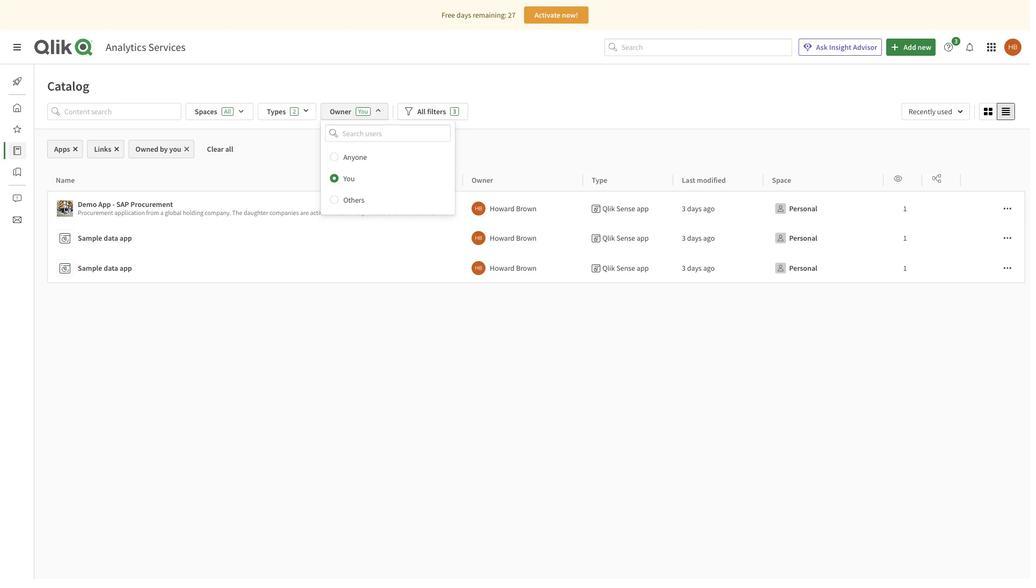 Task type: describe. For each thing, give the bounding box(es) containing it.
3 days ago cell for third '1' cell's personal "button"
[[673, 253, 763, 283]]

favorites image
[[13, 125, 21, 134]]

1 howard brown cell from the top
[[463, 191, 583, 223]]

filters
[[427, 107, 446, 116]]

3 sense from the top
[[616, 263, 635, 273]]

3 days ago cell for 3rd '1' cell from the bottom of the page personal "button"
[[673, 191, 763, 223]]

add
[[904, 42, 916, 52]]

activate now!
[[534, 10, 578, 20]]

electronic
[[334, 209, 361, 217]]

3 days ago button for 3rd '1' cell from the bottom of the page personal "button"
[[682, 200, 715, 217]]

ago for 3 days ago 'button' for personal "button" associated with second '1' cell from the top
[[703, 233, 715, 243]]

pharmaceutical
[[479, 209, 521, 217]]

demo
[[78, 200, 97, 209]]

qlik sense app for 3rd howard brown cell from the bottom
[[602, 204, 649, 214]]

3 button
[[940, 37, 964, 56]]

clear all button
[[198, 140, 242, 158]]

days for qlik sense app cell for 3rd howard brown cell from the bottom
[[687, 204, 702, 214]]

system.
[[617, 209, 638, 217]]

alerts
[[34, 194, 52, 203]]

by
[[160, 144, 168, 154]]

personal cell for 3rd '1' cell from the bottom of the page personal "button"'s 3 days ago cell
[[763, 191, 884, 223]]

holding
[[183, 209, 203, 217]]

2 vertical spatial data
[[104, 263, 118, 273]]

switch view group
[[979, 103, 1015, 120]]

etc.
[[522, 209, 532, 217]]

owned
[[135, 144, 158, 154]]

comes
[[558, 209, 575, 217]]

chemicals
[[438, 209, 466, 217]]

used
[[937, 107, 952, 116]]

app for 3rd '1' cell from the bottom of the page
[[637, 204, 649, 214]]

Search users text field
[[340, 124, 438, 142]]

app
[[98, 200, 111, 209]]

1 and from the left
[[387, 209, 397, 217]]

add new
[[904, 42, 931, 52]]

last
[[682, 175, 695, 185]]

Content search text field
[[64, 103, 181, 120]]

1 for third '1' cell
[[903, 263, 907, 273]]

3 inside dropdown button
[[954, 37, 958, 45]]

qlik sense app for howard brown cell related to sample data app button for third '1' cell
[[602, 263, 649, 273]]

1 horizontal spatial procurement
[[130, 200, 173, 209]]

modified
[[697, 175, 726, 185]]

1 brown from the top
[[516, 204, 537, 214]]

3 days ago for third '1' cell's personal "button" 3 days ago 'button'
[[682, 263, 715, 273]]

all filters
[[417, 107, 446, 116]]

bw
[[607, 209, 616, 217]]

recently
[[909, 107, 936, 116]]

0 vertical spatial howard brown image
[[1004, 39, 1021, 56]]

you
[[169, 144, 181, 154]]

data inside demo app - sap procurement procurement application from a global holding company. the daughter companies are active in electronic products and automotive to chemicals and pharmaceutical etc. the data comes from a sap bw system.
[[544, 209, 557, 217]]

catalog link
[[9, 142, 58, 159]]

owner inside "filters" region
[[330, 107, 351, 116]]

activate now! link
[[524, 6, 588, 24]]

add new button
[[886, 39, 936, 56]]

3 for personal "button" associated with second '1' cell from the top's 3 days ago cell
[[682, 233, 686, 243]]

27
[[508, 10, 516, 20]]

more actions image for third '1' cell
[[1003, 264, 1012, 273]]

automotive
[[399, 209, 430, 217]]

2
[[293, 107, 296, 116]]

personal for personal "button" associated with second '1' cell from the top
[[789, 233, 817, 243]]

howard brown cell for sample data app button for third '1' cell
[[463, 253, 583, 283]]

sample data app for sample data app button for third '1' cell
[[78, 263, 132, 273]]

sample data app button for third '1' cell
[[56, 258, 459, 279]]

home
[[34, 103, 53, 113]]

insight
[[829, 42, 851, 52]]

1 from from the left
[[146, 209, 159, 217]]

used in image
[[932, 174, 941, 183]]

alerts image
[[13, 194, 21, 203]]

1 the from the left
[[232, 209, 242, 217]]

days for qlik sense app cell for howard brown cell related to sample data app button for third '1' cell
[[687, 263, 702, 273]]

2 brown from the top
[[516, 233, 537, 243]]

links
[[94, 144, 111, 154]]

type
[[592, 175, 607, 185]]

3 days ago for 3 days ago 'button' for personal "button" associated with second '1' cell from the top
[[682, 233, 715, 243]]

ago for 3 days ago 'button' corresponding to 3rd '1' cell from the bottom of the page personal "button"
[[703, 204, 715, 214]]

3 qlik from the top
[[602, 263, 615, 273]]

3 days ago cell for personal "button" associated with second '1' cell from the top
[[673, 223, 763, 253]]

all
[[225, 144, 233, 154]]

1 1 cell from the top
[[884, 191, 922, 223]]

0 horizontal spatial sap
[[116, 200, 129, 209]]

you inside owner option group
[[343, 174, 355, 183]]

products
[[362, 209, 386, 217]]

3 brown from the top
[[516, 263, 537, 273]]

3 1 cell from the top
[[884, 253, 922, 283]]

-
[[112, 200, 115, 209]]

catalog inside navigation pane element
[[34, 146, 58, 156]]

spaces
[[195, 107, 217, 116]]

personal for 3rd '1' cell from the bottom of the page personal "button"
[[789, 204, 817, 214]]

3 inside "filters" region
[[453, 107, 456, 116]]

free
[[442, 10, 455, 20]]

qlik sense app image
[[57, 201, 73, 217]]

1 for second '1' cell from the top
[[903, 233, 907, 243]]

others
[[343, 195, 364, 205]]

Recently used field
[[902, 103, 970, 120]]

recently used
[[909, 107, 952, 116]]

qlik sense app cell for howard brown cell related to sample data app button for third '1' cell
[[583, 253, 673, 283]]

remaining:
[[473, 10, 507, 20]]

3 for 3rd '1' cell from the bottom of the page personal "button"'s 3 days ago cell
[[682, 204, 686, 214]]

filters region
[[34, 101, 1030, 215]]

services
[[148, 41, 186, 54]]



Task type: vqa. For each thing, say whether or not it's contained in the screenshot.
third 3 days ago from the top
yes



Task type: locate. For each thing, give the bounding box(es) containing it.
personal cell for personal "button" associated with second '1' cell from the top's 3 days ago cell
[[763, 223, 884, 253]]

1 3 days ago cell from the top
[[673, 191, 763, 223]]

all left filters
[[417, 107, 426, 116]]

2 1 from the top
[[903, 233, 907, 243]]

2 3 days ago button from the top
[[682, 230, 715, 247]]

0 horizontal spatial owner
[[330, 107, 351, 116]]

howard brown cell
[[463, 191, 583, 223], [463, 223, 583, 253], [463, 253, 583, 283]]

2 sample from the top
[[78, 263, 102, 273]]

data
[[544, 209, 557, 217], [104, 233, 118, 243], [104, 263, 118, 273]]

3 for 3 days ago cell associated with third '1' cell's personal "button"
[[682, 263, 686, 273]]

clear all
[[207, 144, 233, 154]]

1 qlik sense app from the top
[[602, 204, 649, 214]]

sample data app button for second '1' cell from the top
[[56, 227, 459, 249]]

1 vertical spatial sense
[[616, 233, 635, 243]]

1 personal button from the top
[[772, 200, 820, 217]]

days for qlik sense app cell for howard brown cell corresponding to second '1' cell from the top's sample data app button
[[687, 233, 702, 243]]

3 3 days ago button from the top
[[682, 260, 715, 277]]

procurement right -
[[130, 200, 173, 209]]

and right chemicals
[[467, 209, 477, 217]]

1 horizontal spatial sap
[[595, 209, 606, 217]]

2 from from the left
[[577, 209, 589, 217]]

3 3 days ago from the top
[[682, 263, 715, 273]]

subscriptions image
[[13, 216, 21, 224]]

0 horizontal spatial and
[[387, 209, 397, 217]]

2 howard brown cell from the top
[[463, 223, 583, 253]]

3 ago from the top
[[703, 263, 715, 273]]

personal for third '1' cell's personal "button"
[[789, 263, 817, 273]]

2 and from the left
[[467, 209, 477, 217]]

last modified
[[682, 175, 726, 185]]

howard brown right howard brown image
[[490, 263, 537, 273]]

apps
[[54, 144, 70, 154]]

2 vertical spatial howard brown image
[[472, 231, 486, 245]]

collections image
[[13, 168, 21, 177]]

advisor
[[853, 42, 877, 52]]

personal cell for 3 days ago cell associated with third '1' cell's personal "button"
[[763, 253, 884, 283]]

3 qlik sense app cell from the top
[[583, 253, 673, 283]]

2 qlik from the top
[[602, 233, 615, 243]]

howard brown left comes
[[490, 204, 537, 214]]

procurement
[[130, 200, 173, 209], [78, 209, 113, 217]]

2 the from the left
[[533, 209, 543, 217]]

howard for second '1' cell from the top
[[490, 233, 515, 243]]

2 personal cell from the top
[[763, 223, 884, 253]]

you up "search users" "text box"
[[358, 107, 368, 116]]

owned by you
[[135, 144, 181, 154]]

owner up pharmaceutical
[[472, 175, 493, 185]]

1 qlik from the top
[[602, 204, 615, 214]]

2 vertical spatial brown
[[516, 263, 537, 273]]

sample
[[78, 233, 102, 243], [78, 263, 102, 273]]

3 days ago button
[[682, 200, 715, 217], [682, 230, 715, 247], [682, 260, 715, 277]]

3 1 from the top
[[903, 263, 907, 273]]

0 horizontal spatial all
[[224, 107, 231, 116]]

howard
[[490, 204, 515, 214], [490, 233, 515, 243], [490, 263, 515, 273]]

catalog
[[47, 78, 89, 94], [34, 146, 58, 156]]

3 qlik sense app from the top
[[602, 263, 649, 273]]

1 ago from the top
[[703, 204, 715, 214]]

2 vertical spatial qlik
[[602, 263, 615, 273]]

and
[[387, 209, 397, 217], [467, 209, 477, 217]]

2 vertical spatial 3 days ago
[[682, 263, 715, 273]]

1 horizontal spatial the
[[533, 209, 543, 217]]

3 howard brown cell from the top
[[463, 253, 583, 283]]

and right the products
[[387, 209, 397, 217]]

3 days ago
[[682, 204, 715, 214], [682, 233, 715, 243], [682, 263, 715, 273]]

3 personal from the top
[[789, 263, 817, 273]]

3 personal cell from the top
[[763, 253, 884, 283]]

the left daughter
[[232, 209, 242, 217]]

1 vertical spatial howard brown
[[490, 233, 537, 243]]

brown right howard brown image
[[516, 263, 537, 273]]

sample data app for second '1' cell from the top's sample data app button
[[78, 233, 132, 243]]

all for all
[[224, 107, 231, 116]]

howard brown for howard brown icon corresponding to 3rd '1' cell from the bottom of the page
[[490, 204, 537, 214]]

1 personal from the top
[[789, 204, 817, 214]]

2 vertical spatial 3 days ago button
[[682, 260, 715, 277]]

howard for 3rd '1' cell from the bottom of the page
[[490, 204, 515, 214]]

alerts link
[[9, 190, 52, 207]]

sample for sample data app button for third '1' cell
[[78, 263, 102, 273]]

anyone
[[343, 152, 367, 162]]

0 vertical spatial catalog
[[47, 78, 89, 94]]

1 horizontal spatial a
[[591, 209, 594, 217]]

0 vertical spatial ago
[[703, 204, 715, 214]]

1 howard brown from the top
[[490, 204, 537, 214]]

companies
[[270, 209, 299, 217]]

now!
[[562, 10, 578, 20]]

0 vertical spatial sense
[[616, 204, 635, 214]]

more actions image down more actions image
[[1003, 264, 1012, 273]]

1 vertical spatial howard
[[490, 233, 515, 243]]

home link
[[9, 99, 53, 116]]

3 3 days ago cell from the top
[[673, 253, 763, 283]]

sap right -
[[116, 200, 129, 209]]

1 sense from the top
[[616, 204, 635, 214]]

qlik sense app cell
[[583, 191, 673, 223], [583, 223, 673, 253], [583, 253, 673, 283]]

catalog up name
[[34, 146, 58, 156]]

3 howard from the top
[[490, 263, 515, 273]]

1 a from the left
[[160, 209, 164, 217]]

from left global
[[146, 209, 159, 217]]

1 vertical spatial data
[[104, 233, 118, 243]]

1 sample data app button from the top
[[56, 227, 459, 249]]

0 horizontal spatial the
[[232, 209, 242, 217]]

a left "bw"
[[591, 209, 594, 217]]

1 vertical spatial qlik
[[602, 233, 615, 243]]

1 vertical spatial you
[[343, 174, 355, 183]]

application
[[114, 209, 145, 217]]

0 vertical spatial 3 days ago button
[[682, 200, 715, 217]]

personal button
[[772, 200, 820, 217], [772, 230, 820, 247], [772, 260, 820, 277]]

1 for 3rd '1' cell from the bottom of the page
[[903, 204, 907, 214]]

clear
[[207, 144, 224, 154]]

sap left "bw"
[[595, 209, 606, 217]]

sap
[[116, 200, 129, 209], [595, 209, 606, 217]]

1 vertical spatial more actions image
[[1003, 264, 1012, 273]]

howard for third '1' cell
[[490, 263, 515, 273]]

3 days ago button for personal "button" associated with second '1' cell from the top
[[682, 230, 715, 247]]

2 ago from the top
[[703, 233, 715, 243]]

1 horizontal spatial you
[[358, 107, 368, 116]]

sample data app button
[[56, 227, 459, 249], [56, 258, 459, 279]]

the right etc.
[[533, 209, 543, 217]]

0 vertical spatial 1
[[903, 204, 907, 214]]

1 vertical spatial personal button
[[772, 230, 820, 247]]

viewed by image
[[894, 174, 902, 183]]

2 howard from the top
[[490, 233, 515, 243]]

personal button for third '1' cell
[[772, 260, 820, 277]]

howard brown image
[[1004, 39, 1021, 56], [472, 202, 486, 216], [472, 231, 486, 245]]

a left global
[[160, 209, 164, 217]]

1 horizontal spatial all
[[417, 107, 426, 116]]

1 personal cell from the top
[[763, 191, 884, 223]]

0 vertical spatial howard
[[490, 204, 515, 214]]

qlik sense app cell for howard brown cell corresponding to second '1' cell from the top's sample data app button
[[583, 223, 673, 253]]

1 vertical spatial sample
[[78, 263, 102, 273]]

0 horizontal spatial procurement
[[78, 209, 113, 217]]

company.
[[205, 209, 231, 217]]

howard brown for howard brown image
[[490, 263, 537, 273]]

0 vertical spatial 3 days ago
[[682, 204, 715, 214]]

0 vertical spatial qlik sense app
[[602, 204, 649, 214]]

personal button for second '1' cell from the top
[[772, 230, 820, 247]]

1 horizontal spatial owner
[[472, 175, 493, 185]]

0 vertical spatial brown
[[516, 204, 537, 214]]

1 3 days ago button from the top
[[682, 200, 715, 217]]

2 qlik sense app from the top
[[602, 233, 649, 243]]

1 vertical spatial qlik sense app
[[602, 233, 649, 243]]

analytics services element
[[106, 41, 186, 54]]

1 sample data app from the top
[[78, 233, 132, 243]]

all right spaces
[[224, 107, 231, 116]]

howard right howard brown image
[[490, 263, 515, 273]]

2 3 days ago from the top
[[682, 233, 715, 243]]

0 vertical spatial qlik
[[602, 204, 615, 214]]

ask
[[816, 42, 828, 52]]

2 sample data app from the top
[[78, 263, 132, 273]]

apps button
[[47, 140, 83, 158]]

more actions image
[[1003, 234, 1012, 242]]

name
[[56, 175, 75, 185]]

1 sample from the top
[[78, 233, 102, 243]]

1 1 from the top
[[903, 204, 907, 214]]

ask insight advisor
[[816, 42, 877, 52]]

1 vertical spatial 3 days ago
[[682, 233, 715, 243]]

1 vertical spatial ago
[[703, 233, 715, 243]]

3 howard brown from the top
[[490, 263, 537, 273]]

owned by you button
[[128, 140, 194, 158]]

global
[[165, 209, 182, 217]]

space
[[772, 175, 791, 185]]

you
[[358, 107, 368, 116], [343, 174, 355, 183]]

in
[[327, 209, 332, 217]]

0 vertical spatial sample
[[78, 233, 102, 243]]

qlik sense app
[[602, 204, 649, 214], [602, 233, 649, 243], [602, 263, 649, 273]]

1 vertical spatial sample data app
[[78, 263, 132, 273]]

qlik
[[602, 204, 615, 214], [602, 233, 615, 243], [602, 263, 615, 273]]

all
[[417, 107, 426, 116], [224, 107, 231, 116]]

searchbar element
[[604, 38, 792, 56]]

types
[[267, 107, 286, 116]]

1 more actions image from the top
[[1003, 204, 1012, 213]]

2 3 days ago cell from the top
[[673, 223, 763, 253]]

brown left comes
[[516, 204, 537, 214]]

the
[[232, 209, 242, 217], [533, 209, 543, 217]]

daughter
[[244, 209, 268, 217]]

2 vertical spatial personal
[[789, 263, 817, 273]]

1 howard from the top
[[490, 204, 515, 214]]

1 vertical spatial personal
[[789, 233, 817, 243]]

2 vertical spatial howard
[[490, 263, 515, 273]]

free days remaining: 27
[[442, 10, 516, 20]]

app
[[637, 204, 649, 214], [120, 233, 132, 243], [637, 233, 649, 243], [120, 263, 132, 273], [637, 263, 649, 273]]

sample data app
[[78, 233, 132, 243], [78, 263, 132, 273]]

catalog up home
[[47, 78, 89, 94]]

0 vertical spatial owner
[[330, 107, 351, 116]]

0 vertical spatial sample data app
[[78, 233, 132, 243]]

howard brown for second '1' cell from the top howard brown icon
[[490, 233, 537, 243]]

2 qlik sense app cell from the top
[[583, 223, 673, 253]]

days
[[457, 10, 471, 20], [687, 204, 702, 214], [687, 233, 702, 243], [687, 263, 702, 273]]

to
[[431, 209, 437, 217]]

0 horizontal spatial from
[[146, 209, 159, 217]]

howard brown image for 3rd '1' cell from the bottom of the page
[[472, 202, 486, 216]]

2 personal from the top
[[789, 233, 817, 243]]

all for all filters
[[417, 107, 426, 116]]

2 vertical spatial personal button
[[772, 260, 820, 277]]

1 vertical spatial sample data app button
[[56, 258, 459, 279]]

2 vertical spatial ago
[[703, 263, 715, 273]]

3 days ago cell
[[673, 191, 763, 223], [673, 223, 763, 253], [673, 253, 763, 283]]

new
[[918, 42, 931, 52]]

1 horizontal spatial from
[[577, 209, 589, 217]]

a
[[160, 209, 164, 217], [591, 209, 594, 217]]

1 vertical spatial brown
[[516, 233, 537, 243]]

open sidebar menu image
[[13, 43, 21, 52]]

navigation pane element
[[0, 69, 58, 233]]

procurement right qlik sense app icon
[[78, 209, 113, 217]]

active
[[310, 209, 326, 217]]

howard down pharmaceutical
[[490, 233, 515, 243]]

3 personal button from the top
[[772, 260, 820, 277]]

3
[[954, 37, 958, 45], [453, 107, 456, 116], [682, 204, 686, 214], [682, 233, 686, 243], [682, 263, 686, 273]]

howard brown down pharmaceutical
[[490, 233, 537, 243]]

you up the others
[[343, 174, 355, 183]]

owner
[[330, 107, 351, 116], [472, 175, 493, 185]]

howard brown
[[490, 204, 537, 214], [490, 233, 537, 243], [490, 263, 537, 273]]

app for second '1' cell from the top
[[637, 233, 649, 243]]

0 horizontal spatial a
[[160, 209, 164, 217]]

1 cell
[[884, 191, 922, 223], [884, 223, 922, 253], [884, 253, 922, 283]]

more actions image up more actions image
[[1003, 204, 1012, 213]]

2 howard brown from the top
[[490, 233, 537, 243]]

2 a from the left
[[591, 209, 594, 217]]

sample for second '1' cell from the top's sample data app button
[[78, 233, 102, 243]]

howard brown image
[[472, 261, 486, 275]]

links button
[[87, 140, 124, 158]]

2 vertical spatial qlik sense app
[[602, 263, 649, 273]]

3 days ago button for third '1' cell's personal "button"
[[682, 260, 715, 277]]

cell
[[922, 191, 961, 223], [961, 191, 1025, 223], [922, 223, 961, 253], [961, 223, 1025, 253], [922, 253, 961, 283], [961, 253, 1025, 283]]

1 3 days ago from the top
[[682, 204, 715, 214]]

0 vertical spatial howard brown
[[490, 204, 537, 214]]

sense
[[616, 204, 635, 214], [616, 233, 635, 243], [616, 263, 635, 273]]

2 vertical spatial howard brown
[[490, 263, 537, 273]]

2 sense from the top
[[616, 233, 635, 243]]

owner right the "2"
[[330, 107, 351, 116]]

1 vertical spatial owner
[[472, 175, 493, 185]]

owner option group
[[321, 146, 455, 211]]

personal cell
[[763, 191, 884, 223], [763, 223, 884, 253], [763, 253, 884, 283]]

0 vertical spatial you
[[358, 107, 368, 116]]

activate
[[534, 10, 560, 20]]

analytics services
[[106, 41, 186, 54]]

1 qlik sense app cell from the top
[[583, 191, 673, 223]]

brown down etc.
[[516, 233, 537, 243]]

are
[[300, 209, 309, 217]]

qlik sense app for howard brown cell corresponding to second '1' cell from the top's sample data app button
[[602, 233, 649, 243]]

from right comes
[[577, 209, 589, 217]]

more actions image
[[1003, 204, 1012, 213], [1003, 264, 1012, 273]]

2 vertical spatial 1
[[903, 263, 907, 273]]

demo app - sap procurement procurement application from a global holding company. the daughter companies are active in electronic products and automotive to chemicals and pharmaceutical etc. the data comes from a sap bw system.
[[78, 200, 638, 217]]

0 vertical spatial more actions image
[[1003, 204, 1012, 213]]

0 vertical spatial data
[[544, 209, 557, 217]]

0 vertical spatial sample data app button
[[56, 227, 459, 249]]

more actions image for 3rd '1' cell from the bottom of the page
[[1003, 204, 1012, 213]]

getting started image
[[13, 77, 21, 86]]

0 horizontal spatial you
[[343, 174, 355, 183]]

1 vertical spatial howard brown image
[[472, 202, 486, 216]]

0 vertical spatial personal
[[789, 204, 817, 214]]

3 days ago for 3 days ago 'button' corresponding to 3rd '1' cell from the bottom of the page personal "button"
[[682, 204, 715, 214]]

0 vertical spatial personal button
[[772, 200, 820, 217]]

ask insight advisor button
[[798, 39, 882, 56]]

1 vertical spatial 3 days ago button
[[682, 230, 715, 247]]

1 vertical spatial 1
[[903, 233, 907, 243]]

analytics
[[106, 41, 146, 54]]

ago
[[703, 204, 715, 214], [703, 233, 715, 243], [703, 263, 715, 273]]

app for third '1' cell
[[637, 263, 649, 273]]

2 more actions image from the top
[[1003, 264, 1012, 273]]

howard brown image for second '1' cell from the top
[[472, 231, 486, 245]]

howard brown cell for second '1' cell from the top's sample data app button
[[463, 223, 583, 253]]

2 1 cell from the top
[[884, 223, 922, 253]]

1 vertical spatial catalog
[[34, 146, 58, 156]]

ago for third '1' cell's personal "button" 3 days ago 'button'
[[703, 263, 715, 273]]

personal button for 3rd '1' cell from the bottom of the page
[[772, 200, 820, 217]]

1 horizontal spatial and
[[467, 209, 477, 217]]

2 vertical spatial sense
[[616, 263, 635, 273]]

howard left etc.
[[490, 204, 515, 214]]

Search text field
[[621, 38, 792, 56]]

2 personal button from the top
[[772, 230, 820, 247]]

qlik sense app cell for 3rd howard brown cell from the bottom
[[583, 191, 673, 223]]

1
[[903, 204, 907, 214], [903, 233, 907, 243], [903, 263, 907, 273]]

2 sample data app button from the top
[[56, 258, 459, 279]]

None field
[[321, 124, 455, 142]]



